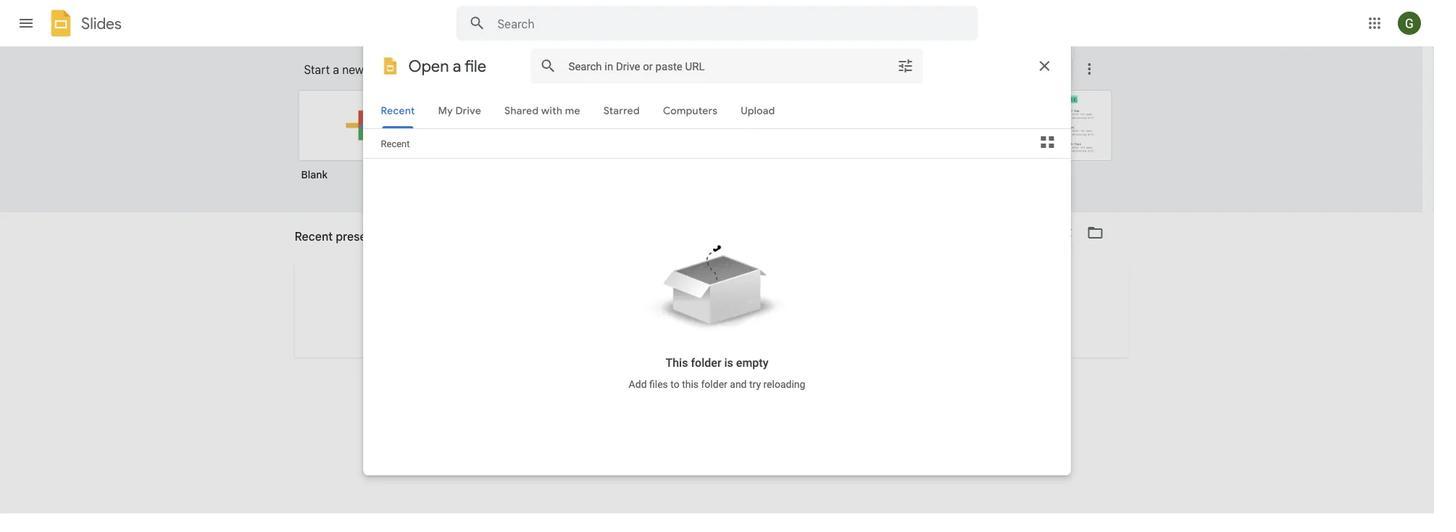 Task type: vqa. For each thing, say whether or not it's contained in the screenshot.
Styles list. Normal text selected. option
no



Task type: locate. For each thing, give the bounding box(es) containing it.
1 horizontal spatial new
[[713, 315, 734, 329]]

0 vertical spatial new
[[342, 62, 364, 77]]

a right create
[[704, 315, 710, 329]]

3 option from the left
[[712, 90, 837, 191]]

presentations
[[336, 229, 411, 244], [331, 235, 396, 248], [672, 293, 751, 308]]

a inside heading
[[333, 62, 339, 77]]

start a new presentation heading
[[304, 46, 948, 93]]

recent presentations heading
[[295, 212, 411, 259]]

presentation.
[[737, 315, 805, 329]]

new right create
[[713, 315, 734, 329]]

template gallery button
[[948, 56, 1073, 82]]

option
[[436, 90, 562, 196], [574, 90, 699, 191], [712, 90, 837, 191], [849, 90, 975, 191], [987, 90, 1113, 191]]

start
[[304, 62, 330, 77]]

0 vertical spatial a
[[333, 62, 339, 77]]

new inside heading
[[342, 62, 364, 77]]

1 vertical spatial new
[[713, 315, 734, 329]]

+
[[646, 315, 653, 329]]

slides link
[[46, 9, 122, 41]]

search image
[[463, 9, 492, 38]]

new
[[342, 62, 364, 77], [713, 315, 734, 329]]

1 horizontal spatial a
[[704, 315, 710, 329]]

1 recent presentations from the top
[[295, 229, 411, 244]]

5 option from the left
[[987, 90, 1113, 191]]

to
[[656, 315, 666, 329]]

1 vertical spatial a
[[704, 315, 710, 329]]

a right start
[[333, 62, 339, 77]]

new right start
[[342, 62, 364, 77]]

2 recent presentations from the top
[[295, 235, 396, 248]]

recent presentations
[[295, 229, 411, 244], [295, 235, 396, 248]]

presentations inside heading
[[336, 229, 411, 244]]

recent
[[295, 229, 333, 244], [295, 235, 328, 248]]

presentations inside 'no presentations yet click + to create a new presentation.'
[[672, 293, 751, 308]]

None search field
[[456, 6, 978, 41]]

start a new presentation
[[304, 62, 433, 77]]

1 recent from the top
[[295, 229, 333, 244]]

a
[[333, 62, 339, 77], [704, 315, 710, 329]]

presentation
[[367, 62, 433, 77]]

0 horizontal spatial new
[[342, 62, 364, 77]]

0 horizontal spatial a
[[333, 62, 339, 77]]



Task type: describe. For each thing, give the bounding box(es) containing it.
blank
[[301, 168, 328, 181]]

template
[[958, 62, 1003, 75]]

Search bar text field
[[498, 17, 942, 31]]

click
[[618, 315, 643, 329]]

blank list box
[[298, 87, 1132, 213]]

a inside 'no presentations yet click + to create a new presentation.'
[[704, 315, 710, 329]]

no presentations yet region
[[295, 293, 1129, 329]]

1 option from the left
[[436, 90, 562, 196]]

no presentations yet click + to create a new presentation.
[[618, 293, 805, 329]]

template gallery
[[958, 62, 1040, 75]]

create
[[669, 315, 701, 329]]

yet
[[754, 293, 772, 308]]

4 option from the left
[[849, 90, 975, 191]]

blank option
[[298, 90, 424, 191]]

slides
[[81, 14, 122, 33]]

2 recent from the top
[[295, 235, 328, 248]]

gallery
[[1006, 62, 1040, 75]]

new inside 'no presentations yet click + to create a new presentation.'
[[713, 315, 734, 329]]

main menu image
[[17, 15, 35, 32]]

2 option from the left
[[574, 90, 699, 191]]

recent inside recent presentations heading
[[295, 229, 333, 244]]

no
[[652, 293, 668, 308]]



